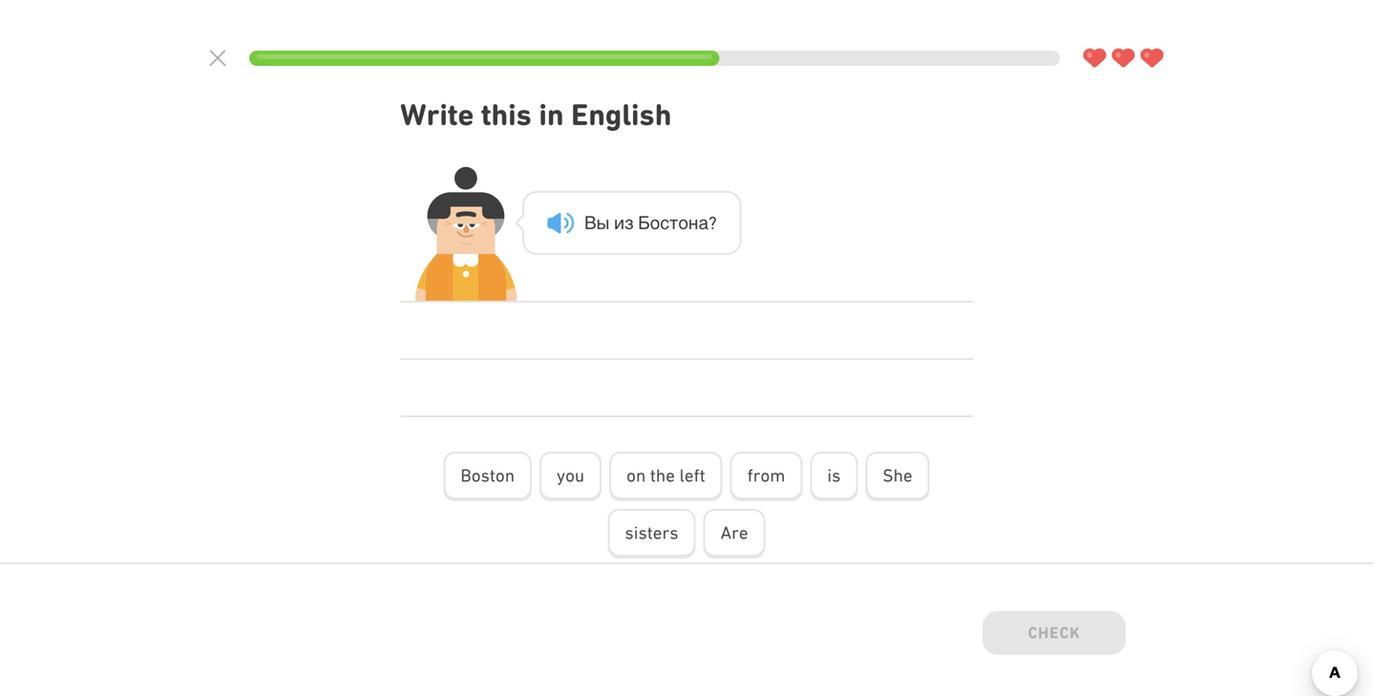 Task type: locate. For each thing, give the bounding box(es) containing it.
о left т
[[650, 213, 660, 233]]

english
[[571, 97, 672, 132]]

is button
[[810, 452, 858, 501]]

from button
[[730, 452, 803, 501]]

write
[[400, 97, 474, 132]]

н
[[689, 213, 699, 233]]

this
[[481, 97, 532, 132]]

2 о from the left
[[678, 213, 689, 233]]

0 horizontal spatial о
[[650, 213, 660, 233]]

в ы и з б о с т о н а ?
[[585, 213, 717, 233]]

и
[[614, 213, 625, 233]]

is
[[828, 465, 841, 486]]

on
[[627, 465, 646, 486]]

?
[[709, 213, 717, 233]]

on the left button
[[610, 452, 723, 501]]

1 horizontal spatial о
[[678, 213, 689, 233]]

left
[[680, 465, 706, 486]]

о right с
[[678, 213, 689, 233]]

1 о from the left
[[650, 213, 660, 233]]

in
[[539, 97, 564, 132]]

you
[[557, 465, 585, 486]]

sisters
[[625, 523, 679, 543]]

progress bar
[[249, 51, 1060, 66]]

а
[[699, 213, 709, 233]]

from
[[748, 465, 786, 486]]

are
[[721, 523, 748, 543]]

о
[[650, 213, 660, 233], [678, 213, 689, 233]]

she
[[883, 465, 913, 486]]

you button
[[540, 452, 602, 501]]



Task type: describe. For each thing, give the bounding box(es) containing it.
з
[[625, 213, 634, 233]]

write this in english
[[400, 97, 672, 132]]

she button
[[866, 452, 930, 501]]

on the left
[[627, 465, 706, 486]]

the
[[650, 465, 675, 486]]

check button
[[983, 611, 1126, 659]]

т
[[669, 213, 678, 233]]

с
[[660, 213, 669, 233]]

are button
[[704, 509, 766, 559]]

boston button
[[443, 452, 532, 501]]

ы
[[597, 213, 610, 233]]

в
[[585, 213, 597, 233]]

б
[[638, 213, 650, 233]]

sisters button
[[608, 509, 696, 559]]

check
[[1028, 624, 1081, 642]]

boston
[[461, 465, 515, 486]]



Task type: vqa. For each thing, say whether or not it's contained in the screenshot.
!
no



